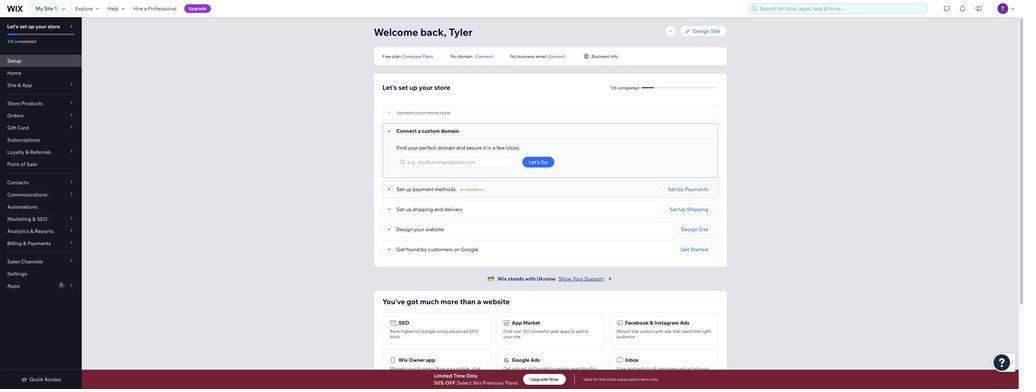 Task type: vqa. For each thing, say whether or not it's contained in the screenshot.
VISITORS to the right
yes



Task type: locate. For each thing, give the bounding box(es) containing it.
seo right advanced
[[469, 329, 478, 335]]

google
[[461, 247, 478, 253], [421, 329, 436, 335], [512, 358, 530, 364], [534, 367, 549, 372]]

completed down info on the right top
[[618, 85, 639, 91]]

store up the type
[[434, 84, 450, 92]]

marketing & seo button
[[0, 213, 82, 226]]

payments up shipping
[[685, 187, 709, 193]]

visitors
[[640, 329, 654, 335], [400, 372, 414, 377]]

site inside button
[[699, 227, 709, 233]]

show
[[558, 276, 572, 283]]

0 vertical spatial by
[[421, 247, 427, 253]]

1 down "settings" link
[[60, 283, 62, 288]]

payments inside dropdown button
[[27, 241, 51, 247]]

site & app button
[[0, 79, 82, 91]]

to
[[571, 329, 575, 335], [585, 329, 589, 335], [647, 367, 651, 372]]

1 connect link from the left
[[476, 53, 493, 60]]

access
[[44, 377, 61, 383]]

0 vertical spatial the
[[694, 329, 701, 335]]

2 horizontal spatial get
[[681, 247, 690, 253]]

e.g., mystunningwebsite.com field
[[405, 157, 514, 167]]

for up valid
[[591, 367, 597, 372]]

professional
[[148, 5, 177, 12]]

let's up update
[[383, 84, 397, 92]]

get left found
[[396, 247, 405, 253]]

the left right
[[694, 329, 701, 335]]

1 horizontal spatial the
[[694, 329, 701, 335]]

no left email
[[510, 54, 516, 59]]

0 vertical spatial seo
[[37, 216, 47, 223]]

design site inside button
[[681, 227, 709, 233]]

0 horizontal spatial upgrade
[[188, 6, 207, 11]]

find for find over 300 powerful web apps to add to your site.
[[503, 329, 512, 335]]

app down home link
[[22, 82, 32, 89]]

0 vertical spatial on
[[454, 247, 460, 253]]

1 vertical spatial 1/6 completed
[[610, 85, 639, 91]]

wix
[[498, 276, 507, 283], [399, 358, 408, 364], [473, 381, 482, 387]]

offers.
[[543, 372, 555, 377]]

1 horizontal spatial find
[[503, 329, 512, 335]]

0 horizontal spatial 1/6
[[7, 39, 14, 44]]

to left add
[[571, 329, 575, 335]]

1 horizontal spatial 1
[[60, 283, 62, 288]]

plan
[[392, 54, 401, 59]]

1 horizontal spatial more.
[[643, 372, 655, 377]]

& up the term
[[639, 372, 642, 377]]

domain right perfect
[[438, 145, 455, 151]]

let's go button
[[522, 157, 554, 168]]

point of sale link
[[0, 159, 82, 171]]

0 horizontal spatial more.
[[419, 372, 430, 377]]

completed up setup
[[15, 39, 36, 44]]

apps
[[560, 329, 570, 335]]

& inside loyalty & referrals popup button
[[26, 149, 29, 156]]

in progress
[[460, 188, 484, 192]]

1 horizontal spatial chat
[[630, 372, 638, 377]]

set up payments
[[668, 187, 709, 193]]

2 vertical spatial domain
[[438, 145, 455, 151]]

find left perfect
[[396, 145, 407, 151]]

up left shipping
[[679, 207, 686, 213]]

more. up the term
[[643, 372, 655, 377]]

your right update
[[415, 110, 425, 116]]

get for get found by customers on google
[[396, 247, 405, 253]]

connect
[[476, 54, 493, 59], [548, 54, 565, 59], [396, 128, 417, 134]]

up
[[28, 23, 34, 30], [409, 84, 417, 92], [406, 187, 412, 193], [406, 207, 412, 213]]

your
[[36, 23, 46, 30], [419, 84, 433, 92], [415, 110, 425, 116], [408, 145, 418, 151], [414, 227, 424, 233], [503, 335, 512, 340], [407, 367, 416, 372], [446, 367, 455, 372], [514, 372, 523, 377]]

to left all
[[647, 367, 651, 372]]

channels
[[21, 259, 43, 265]]

a right than
[[477, 298, 481, 307]]

let's set up your store down my
[[7, 23, 60, 30]]

stands
[[508, 276, 524, 283]]

0 vertical spatial 1/6 completed
[[7, 39, 36, 44]]

home link
[[0, 67, 82, 79]]

a right hire
[[144, 5, 147, 12]]

domain down tyler
[[458, 54, 473, 59]]

plans right compare on the left of the page
[[422, 54, 433, 59]]

set up setup
[[20, 23, 27, 30]]

2 more. from the left
[[643, 372, 655, 377]]

0 vertical spatial store
[[47, 23, 60, 30]]

completed inside sidebar element
[[15, 39, 36, 44]]

1 horizontal spatial app
[[512, 320, 522, 327]]

1 horizontal spatial no
[[510, 54, 516, 59]]

up up set up shipping on the bottom of the page
[[677, 187, 684, 193]]

0 vertical spatial upgrade
[[188, 6, 207, 11]]

few
[[497, 145, 505, 151]]

analytics & reports button
[[0, 226, 82, 238]]

1 horizontal spatial let's set up your store
[[383, 84, 450, 92]]

chat inside manage your business from your mobile, chat with visitors & more.
[[472, 367, 481, 372]]

visitors down owner
[[400, 372, 414, 377]]

0 horizontal spatial chat
[[472, 367, 481, 372]]

setup
[[7, 58, 21, 64]]

your right what
[[514, 372, 523, 377]]

2 vertical spatial with
[[390, 372, 399, 377]]

app
[[22, 82, 32, 89], [512, 320, 522, 327]]

& for loyalty
[[26, 149, 29, 156]]

let's set up your store up update your store type
[[383, 84, 450, 92]]

1 vertical spatial completed
[[618, 85, 639, 91]]

ads up get noticed on google by people searching for what your business offers.
[[531, 358, 540, 364]]

0 vertical spatial app
[[22, 82, 32, 89]]

select
[[457, 381, 472, 387]]

0 vertical spatial for
[[591, 367, 597, 372]]

0 vertical spatial let's set up your store
[[7, 23, 60, 30]]

0 horizontal spatial 1
[[55, 5, 57, 12]]

seo up the higher
[[399, 320, 409, 327]]

billing & payments button
[[0, 238, 82, 250]]

1 horizontal spatial website
[[483, 298, 510, 307]]

0 vertical spatial let's
[[7, 23, 18, 30]]

higher
[[401, 329, 414, 335]]

domain for perfect
[[438, 145, 455, 151]]

1 horizontal spatial let's
[[383, 84, 397, 92]]

1 vertical spatial let's set up your store
[[383, 84, 450, 92]]

0 vertical spatial ads
[[680, 320, 690, 327]]

a left custom
[[418, 128, 421, 134]]

0 horizontal spatial let's set up your store
[[7, 23, 60, 30]]

store
[[7, 100, 20, 107]]

1
[[55, 5, 57, 12], [60, 283, 62, 288]]

business inside get noticed on google by people searching for what your business offers.
[[524, 372, 542, 377]]

0 vertical spatial website
[[426, 227, 444, 233]]

design inside button
[[681, 227, 698, 233]]

reach
[[682, 329, 693, 335]]

0 vertical spatial up
[[677, 187, 684, 193]]

2 horizontal spatial with
[[655, 329, 664, 335]]

what
[[503, 372, 513, 377]]

0 horizontal spatial the
[[599, 378, 605, 383]]

find for find your perfect domain and secure it in a few clicks.
[[396, 145, 407, 151]]

more
[[441, 298, 459, 307]]

1 vertical spatial 1
[[60, 283, 62, 288]]

2 vertical spatial let's
[[529, 159, 540, 166]]

1 horizontal spatial payments
[[685, 187, 709, 193]]

sales channels button
[[0, 256, 82, 268]]

let's
[[7, 23, 18, 30], [383, 84, 397, 92], [529, 159, 540, 166]]

wix left stands
[[498, 276, 507, 283]]

no for no domain connect
[[451, 54, 457, 59]]

0 vertical spatial with
[[525, 276, 536, 283]]

1 vertical spatial payments
[[27, 241, 51, 247]]

business down app
[[417, 367, 435, 372]]

no
[[451, 54, 457, 59], [510, 54, 516, 59]]

more. inside manage your business from your mobile, chat with visitors & more.
[[419, 372, 430, 377]]

people
[[556, 367, 570, 372]]

business inside manage your business from your mobile, chat with visitors & more.
[[417, 367, 435, 372]]

1/6 completed
[[7, 39, 36, 44], [610, 85, 639, 91]]

payments inside button
[[685, 187, 709, 193]]

upgrade for upgrade now
[[531, 377, 548, 383]]

analytics & reports
[[7, 228, 54, 235]]

2 vertical spatial on
[[528, 367, 533, 372]]

and left delivery
[[434, 207, 443, 213]]

completed
[[15, 39, 36, 44], [618, 85, 639, 91]]

site.
[[513, 335, 521, 340]]

your left site. at the right of the page
[[503, 335, 512, 340]]

on down google ads
[[528, 367, 533, 372]]

on inside get noticed on google by people searching for what your business offers.
[[528, 367, 533, 372]]

design site
[[693, 28, 720, 34], [681, 227, 709, 233]]

wix for wix stands with ukraine show your support
[[498, 276, 507, 283]]

app inside popup button
[[22, 82, 32, 89]]

& inside manage your business from your mobile, chat with visitors & more.
[[415, 372, 418, 377]]

your left perfect
[[408, 145, 418, 151]]

on right customers
[[454, 247, 460, 253]]

started
[[691, 247, 709, 253]]

chat up only
[[472, 367, 481, 372]]

& inside view and reply to all messages and activity via email, chat & more.
[[639, 372, 642, 377]]

0 vertical spatial set
[[20, 23, 27, 30]]

back,
[[421, 26, 447, 38]]

upgrade
[[188, 6, 207, 11], [531, 377, 548, 383]]

wix up 'manage'
[[399, 358, 408, 364]]

store down my site 1
[[47, 23, 60, 30]]

set up update
[[399, 84, 408, 92]]

your up update your store type
[[419, 84, 433, 92]]

wix down only
[[473, 381, 482, 387]]

up
[[677, 187, 684, 193], [679, 207, 686, 213]]

& up analytics & reports
[[32, 216, 36, 223]]

& down owner
[[415, 372, 418, 377]]

1 horizontal spatial get
[[503, 367, 511, 372]]

1/6 down info on the right top
[[610, 85, 617, 91]]

0 vertical spatial wix
[[498, 276, 507, 283]]

google up upgrade now
[[534, 367, 549, 372]]

rank higher on google using advanced seo tools.
[[390, 329, 478, 340]]

1 vertical spatial on
[[415, 329, 420, 335]]

upgrade left now
[[531, 377, 548, 383]]

& for analytics
[[30, 228, 34, 235]]

2 no from the left
[[510, 54, 516, 59]]

1 vertical spatial with
[[655, 329, 664, 335]]

delivery
[[444, 207, 463, 213]]

0 vertical spatial visitors
[[640, 329, 654, 335]]

1 horizontal spatial plans
[[505, 381, 518, 387]]

messages
[[658, 367, 678, 372]]

get inside button
[[681, 247, 690, 253]]

no down tyler
[[451, 54, 457, 59]]

to inside view and reply to all messages and activity via email, chat & more.
[[647, 367, 651, 372]]

design
[[693, 28, 710, 34], [396, 227, 413, 233], [681, 227, 698, 233]]

type
[[440, 110, 450, 116]]

1 horizontal spatial set
[[399, 84, 408, 92]]

1 vertical spatial upgrade
[[531, 377, 548, 383]]

add
[[576, 329, 584, 335]]

wix inside the 'limited time only 50% off select wix premium plans'
[[473, 381, 482, 387]]

connect link
[[476, 53, 493, 60], [548, 53, 565, 60]]

chat up subscription
[[630, 372, 638, 377]]

1 vertical spatial ads
[[531, 358, 540, 364]]

compare
[[403, 54, 421, 59]]

by right found
[[421, 247, 427, 253]]

visitors right site
[[640, 329, 654, 335]]

0 horizontal spatial plans
[[422, 54, 433, 59]]

billing
[[7, 241, 22, 247]]

find inside find over 300 powerful web apps to add to your site.
[[503, 329, 512, 335]]

let's inside sidebar element
[[7, 23, 18, 30]]

website up get found by customers on google at the left bottom of page
[[426, 227, 444, 233]]

than
[[460, 298, 476, 307]]

business
[[517, 54, 535, 59], [417, 367, 435, 372], [524, 372, 542, 377]]

update
[[396, 110, 414, 116]]

& right billing
[[23, 241, 26, 247]]

1 vertical spatial plans
[[505, 381, 518, 387]]

the left initial
[[599, 378, 605, 383]]

payments down the analytics & reports dropdown button in the bottom of the page
[[27, 241, 51, 247]]

found
[[406, 247, 420, 253]]

your inside sidebar element
[[36, 23, 46, 30]]

let's inside button
[[529, 159, 540, 166]]

1 horizontal spatial to
[[585, 329, 589, 335]]

more.
[[419, 372, 430, 377], [643, 372, 655, 377]]

0 vertical spatial payments
[[685, 187, 709, 193]]

get inside get noticed on google by people searching for what your business offers.
[[503, 367, 511, 372]]

1 more. from the left
[[419, 372, 430, 377]]

0 vertical spatial find
[[396, 145, 407, 151]]

domain up find your perfect domain and secure it in a few clicks.
[[441, 128, 459, 134]]

& down home
[[18, 82, 21, 89]]

& for site
[[18, 82, 21, 89]]

2 horizontal spatial connect
[[548, 54, 565, 59]]

let's left go
[[529, 159, 540, 166]]

up for shipping
[[679, 207, 686, 213]]

find your perfect domain and secure it in a few clicks.
[[396, 145, 520, 151]]

1 vertical spatial up
[[679, 207, 686, 213]]

plans inside the 'limited time only 50% off select wix premium plans'
[[505, 381, 518, 387]]

get left started
[[681, 247, 690, 253]]

store left the type
[[427, 110, 439, 116]]

1 vertical spatial by
[[550, 367, 555, 372]]

business down google ads
[[524, 372, 542, 377]]

let's set up your store
[[7, 23, 60, 30], [383, 84, 450, 92]]

2 horizontal spatial on
[[528, 367, 533, 372]]

1 vertical spatial visitors
[[400, 372, 414, 377]]

on inside rank higher on google using advanced seo tools.
[[415, 329, 420, 335]]

& inside marketing & seo "popup button"
[[32, 216, 36, 223]]

help
[[108, 5, 119, 12]]

1 horizontal spatial wix
[[473, 381, 482, 387]]

no domain connect
[[451, 54, 493, 59]]

chat
[[472, 367, 481, 372], [630, 372, 638, 377]]

with inside attract site visitors with ads that reach the right audience.
[[655, 329, 664, 335]]

1/6 completed up setup
[[7, 39, 36, 44]]

your down my
[[36, 23, 46, 30]]

by left 'people'
[[550, 367, 555, 372]]

1/6 up setup
[[7, 39, 14, 44]]

more. inside view and reply to all messages and activity via email, chat & more.
[[643, 372, 655, 377]]

1 vertical spatial domain
[[441, 128, 459, 134]]

0 horizontal spatial 1/6 completed
[[7, 39, 36, 44]]

0 vertical spatial 1/6
[[7, 39, 14, 44]]

app up over
[[512, 320, 522, 327]]

0 horizontal spatial app
[[22, 82, 32, 89]]

& left reports
[[30, 228, 34, 235]]

& right loyalty
[[26, 149, 29, 156]]

300
[[523, 329, 531, 335]]

& right 'facebook'
[[650, 320, 653, 327]]

get left noticed
[[503, 367, 511, 372]]

1 vertical spatial the
[[599, 378, 605, 383]]

2 horizontal spatial seo
[[469, 329, 478, 335]]

get started
[[681, 247, 709, 253]]

quick
[[30, 377, 43, 383]]

perfect
[[419, 145, 437, 151]]

connect link for no domain connect
[[476, 53, 493, 60]]

view
[[617, 367, 627, 372]]

no for no business email connect
[[510, 54, 516, 59]]

using
[[437, 329, 448, 335]]

1/6 completed down info on the right top
[[610, 85, 639, 91]]

payment
[[413, 187, 434, 193]]

1 inside sidebar element
[[60, 283, 62, 288]]

up up setup link
[[28, 23, 34, 30]]

referrals
[[30, 149, 51, 156]]

google inside get noticed on google by people searching for what your business offers.
[[534, 367, 549, 372]]

store inside sidebar element
[[47, 23, 60, 30]]

in
[[460, 188, 464, 192]]

set for set up payments
[[668, 187, 676, 193]]

on right the higher
[[415, 329, 420, 335]]

payments for set up payments
[[685, 187, 709, 193]]

to right add
[[585, 329, 589, 335]]

0 horizontal spatial get
[[396, 247, 405, 253]]

up left shipping
[[406, 207, 412, 213]]

0 horizontal spatial website
[[426, 227, 444, 233]]

seo inside "popup button"
[[37, 216, 47, 223]]

free plan compare plans
[[383, 54, 433, 59]]

plans down what
[[505, 381, 518, 387]]

2 connect link from the left
[[548, 53, 565, 60]]

ads up reach
[[680, 320, 690, 327]]

0 horizontal spatial let's
[[7, 23, 18, 30]]

customers
[[428, 247, 453, 253]]

audience.
[[617, 335, 636, 340]]

sidebar element
[[0, 17, 82, 390]]

let's up setup
[[7, 23, 18, 30]]

connect link for no business email connect
[[548, 53, 565, 60]]

& inside billing & payments dropdown button
[[23, 241, 26, 247]]

1 horizontal spatial seo
[[399, 320, 409, 327]]

visitors inside manage your business from your mobile, chat with visitors & more.
[[400, 372, 414, 377]]

the inside attract site visitors with ads that reach the right audience.
[[694, 329, 701, 335]]

0 horizontal spatial completed
[[15, 39, 36, 44]]

more. down app
[[419, 372, 430, 377]]

find left over
[[503, 329, 512, 335]]

0 horizontal spatial with
[[390, 372, 399, 377]]

& inside site & app popup button
[[18, 82, 21, 89]]

1 vertical spatial find
[[503, 329, 512, 335]]

for
[[591, 367, 597, 372], [593, 378, 598, 383]]

1 no from the left
[[451, 54, 457, 59]]

google right customers
[[461, 247, 478, 253]]

0 vertical spatial 1
[[55, 5, 57, 12]]

compare plans link
[[403, 53, 433, 60]]

point
[[7, 161, 19, 168]]

for inside get noticed on google by people searching for what your business offers.
[[591, 367, 597, 372]]

for right valid
[[593, 378, 598, 383]]

1 vertical spatial wix
[[399, 358, 408, 364]]

upgrade right professional
[[188, 6, 207, 11]]

design site button
[[675, 225, 715, 235]]

0 horizontal spatial connect
[[396, 128, 417, 134]]

0 horizontal spatial by
[[421, 247, 427, 253]]

billing & payments
[[7, 241, 51, 247]]

2 horizontal spatial to
[[647, 367, 651, 372]]

1 right my
[[55, 5, 57, 12]]

seo down the automations link
[[37, 216, 47, 223]]

0 horizontal spatial visitors
[[400, 372, 414, 377]]

Search for tools, apps, help & more... field
[[758, 4, 926, 14]]

set for set up shipping and delivery
[[396, 207, 405, 213]]

0 vertical spatial completed
[[15, 39, 36, 44]]

the
[[694, 329, 701, 335], [599, 378, 605, 383]]

set
[[20, 23, 27, 30], [399, 84, 408, 92]]

0 horizontal spatial connect link
[[476, 53, 493, 60]]

0 horizontal spatial payments
[[27, 241, 51, 247]]

initial
[[606, 378, 616, 383]]

get found by customers on google
[[396, 247, 478, 253]]

& inside the analytics & reports dropdown button
[[30, 228, 34, 235]]

0 horizontal spatial seo
[[37, 216, 47, 223]]

website right than
[[483, 298, 510, 307]]



Task type: describe. For each thing, give the bounding box(es) containing it.
1 horizontal spatial connect
[[476, 54, 493, 59]]

and left activity
[[679, 367, 686, 372]]

your down owner
[[407, 367, 416, 372]]

wix for wix owner app
[[399, 358, 408, 364]]

inbox
[[625, 358, 639, 364]]

design site link
[[680, 26, 727, 37]]

off
[[445, 381, 455, 387]]

1 vertical spatial let's
[[383, 84, 397, 92]]

google ads
[[512, 358, 540, 364]]

point of sale
[[7, 161, 37, 168]]

on for google ads
[[528, 367, 533, 372]]

card
[[17, 125, 29, 131]]

shipping
[[687, 207, 709, 213]]

that
[[673, 329, 681, 335]]

orders
[[7, 113, 24, 119]]

noticed
[[512, 367, 527, 372]]

contacts
[[7, 180, 29, 186]]

gift card
[[7, 125, 29, 131]]

on for seo
[[415, 329, 420, 335]]

limited time only 50% off select wix premium plans
[[434, 373, 518, 387]]

products
[[21, 100, 43, 107]]

welcome back, tyler
[[374, 26, 473, 38]]

no business email connect
[[510, 54, 565, 59]]

apps
[[7, 283, 20, 290]]

your inside get noticed on google by people searching for what your business offers.
[[514, 372, 523, 377]]

1 horizontal spatial ads
[[680, 320, 690, 327]]

0 vertical spatial plans
[[422, 54, 433, 59]]

0 vertical spatial design site
[[693, 28, 720, 34]]

get for get started
[[681, 247, 690, 253]]

site
[[632, 329, 639, 335]]

and left secure at the left top of the page
[[456, 145, 465, 151]]

tools.
[[390, 335, 401, 340]]

seo inside rank higher on google using advanced seo tools.
[[469, 329, 478, 335]]

sales
[[7, 259, 20, 265]]

searching
[[571, 367, 590, 372]]

gift
[[7, 125, 16, 131]]

subscriptions link
[[0, 134, 82, 146]]

1 horizontal spatial on
[[454, 247, 460, 253]]

1 horizontal spatial completed
[[618, 85, 639, 91]]

over
[[513, 329, 522, 335]]

all
[[652, 367, 657, 372]]

set for set up payment methods
[[396, 187, 405, 193]]

your inside find over 300 powerful web apps to add to your site.
[[503, 335, 512, 340]]

domain for custom
[[441, 128, 459, 134]]

rank
[[390, 329, 400, 335]]

attract
[[617, 329, 631, 335]]

up left payment
[[406, 187, 412, 193]]

owner
[[409, 358, 425, 364]]

business info
[[592, 54, 618, 59]]

attract site visitors with ads that reach the right audience.
[[617, 329, 711, 340]]

google inside rank higher on google using advanced seo tools.
[[421, 329, 436, 335]]

your down shipping
[[414, 227, 424, 233]]

with inside manage your business from your mobile, chat with visitors & more.
[[390, 372, 399, 377]]

up up update
[[409, 84, 417, 92]]

1 vertical spatial for
[[593, 378, 598, 383]]

free
[[383, 54, 391, 59]]

ads
[[665, 329, 672, 335]]

set up payment methods
[[396, 187, 456, 193]]

0 horizontal spatial ads
[[531, 358, 540, 364]]

1/6 completed inside sidebar element
[[7, 39, 36, 44]]

valid for the initial subscription term only.
[[583, 378, 659, 383]]

1 horizontal spatial with
[[525, 276, 536, 283]]

let's go
[[529, 159, 548, 166]]

0 horizontal spatial to
[[571, 329, 575, 335]]

my
[[36, 5, 43, 12]]

visitors inside attract site visitors with ads that reach the right audience.
[[640, 329, 654, 335]]

you've
[[383, 298, 405, 307]]

wix stands with ukraine show your support
[[498, 276, 604, 283]]

show your support button
[[558, 276, 604, 283]]

quick access button
[[21, 377, 61, 383]]

it
[[483, 145, 486, 151]]

facebook
[[625, 320, 649, 327]]

only
[[466, 373, 478, 380]]

upgrade button
[[184, 4, 211, 13]]

up for payments
[[677, 187, 684, 193]]

2 vertical spatial store
[[427, 110, 439, 116]]

facebook & instagram ads
[[625, 320, 690, 327]]

a right in
[[493, 145, 496, 151]]

& for marketing
[[32, 216, 36, 223]]

connect a custom domain
[[396, 128, 459, 134]]

payments for billing & payments
[[27, 241, 51, 247]]

home
[[7, 70, 21, 76]]

& for billing
[[23, 241, 26, 247]]

0 vertical spatial domain
[[458, 54, 473, 59]]

web
[[551, 329, 559, 335]]

info
[[610, 54, 618, 59]]

premium
[[483, 381, 504, 387]]

1 vertical spatial set
[[399, 84, 408, 92]]

communications
[[7, 192, 47, 198]]

wix owner app
[[399, 358, 435, 364]]

methods
[[435, 187, 456, 193]]

1/6 inside sidebar element
[[7, 39, 14, 44]]

set inside sidebar element
[[20, 23, 27, 30]]

automations link
[[0, 201, 82, 213]]

up inside sidebar element
[[28, 23, 34, 30]]

loyalty & referrals
[[7, 149, 51, 156]]

upgrade for upgrade
[[188, 6, 207, 11]]

hire a professional link
[[129, 0, 181, 17]]

set up shipping and delivery
[[396, 207, 463, 213]]

design your website
[[396, 227, 444, 233]]

set up shipping button
[[663, 204, 715, 215]]

1 vertical spatial store
[[434, 84, 450, 92]]

1 horizontal spatial 1/6 completed
[[610, 85, 639, 91]]

and down inbox
[[628, 367, 635, 372]]

market
[[523, 320, 540, 327]]

business left email
[[517, 54, 535, 59]]

1 horizontal spatial 1/6
[[610, 85, 617, 91]]

your right from
[[446, 367, 455, 372]]

sales channels
[[7, 259, 43, 265]]

set for set up shipping
[[670, 207, 678, 213]]

app market
[[512, 320, 540, 327]]

site inside popup button
[[7, 82, 17, 89]]

chat inside view and reply to all messages and activity via email, chat & more.
[[630, 372, 638, 377]]

setup link
[[0, 55, 82, 67]]

right
[[702, 329, 711, 335]]

by inside get noticed on google by people searching for what your business offers.
[[550, 367, 555, 372]]

now
[[549, 377, 559, 383]]

clicks.
[[506, 145, 520, 151]]

loyalty & referrals button
[[0, 146, 82, 159]]

automations
[[7, 204, 38, 211]]

instagram
[[655, 320, 679, 327]]

google up noticed
[[512, 358, 530, 364]]

get for get noticed on google by people searching for what your business offers.
[[503, 367, 511, 372]]

business
[[592, 54, 610, 59]]

shipping
[[413, 207, 433, 213]]

gift card button
[[0, 122, 82, 134]]

get started button
[[674, 245, 715, 255]]

& for facebook
[[650, 320, 653, 327]]

via
[[703, 367, 709, 372]]

let's set up your store inside sidebar element
[[7, 23, 60, 30]]



